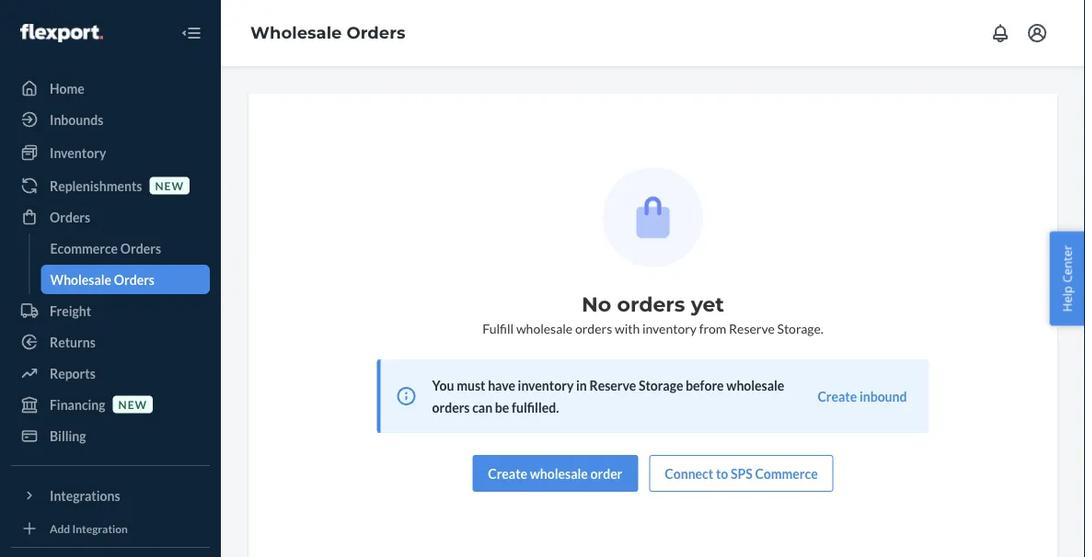 Task type: locate. For each thing, give the bounding box(es) containing it.
1 horizontal spatial create
[[818, 389, 857, 405]]

0 vertical spatial new
[[155, 179, 184, 192]]

new
[[155, 179, 184, 192], [118, 398, 147, 411]]

create wholesale order button
[[473, 456, 638, 493]]

orders up with
[[617, 292, 685, 317]]

2 vertical spatial orders
[[432, 400, 470, 416]]

reports link
[[11, 359, 210, 389]]

replenishments
[[50, 178, 142, 194]]

orders
[[617, 292, 685, 317], [575, 321, 612, 336], [432, 400, 470, 416]]

wholesale inside the create wholesale order button
[[530, 466, 588, 482]]

1 vertical spatial reserve
[[590, 378, 636, 394]]

2 horizontal spatial orders
[[617, 292, 685, 317]]

be
[[495, 400, 509, 416]]

0 horizontal spatial wholesale
[[50, 272, 111, 288]]

home
[[50, 81, 85, 96]]

orders down you
[[432, 400, 470, 416]]

reserve right in
[[590, 378, 636, 394]]

1 horizontal spatial wholesale orders link
[[250, 23, 406, 43]]

1 vertical spatial create
[[488, 466, 528, 482]]

create for create wholesale order
[[488, 466, 528, 482]]

wholesale orders
[[250, 23, 406, 43], [50, 272, 155, 288]]

create inbound button
[[818, 388, 907, 406]]

before
[[686, 378, 724, 394]]

new up orders link
[[155, 179, 184, 192]]

orders link
[[11, 203, 210, 232]]

0 horizontal spatial wholesale orders link
[[41, 265, 210, 295]]

reserve right from
[[729, 321, 775, 336]]

create left the inbound
[[818, 389, 857, 405]]

reports
[[50, 366, 96, 382]]

1 horizontal spatial wholesale orders
[[250, 23, 406, 43]]

wholesale left order
[[530, 466, 588, 482]]

inbounds
[[50, 112, 103, 128]]

0 vertical spatial reserve
[[729, 321, 775, 336]]

0 vertical spatial wholesale orders link
[[250, 23, 406, 43]]

0 vertical spatial inventory
[[643, 321, 697, 336]]

create down be
[[488, 466, 528, 482]]

connect
[[665, 466, 714, 482]]

ecommerce orders
[[50, 241, 161, 256]]

0 horizontal spatial inventory
[[518, 378, 574, 394]]

commerce
[[755, 466, 818, 482]]

1 horizontal spatial inventory
[[643, 321, 697, 336]]

2 vertical spatial wholesale
[[530, 466, 588, 482]]

you must have inventory in reserve storage before wholesale orders can be fulfilled.
[[432, 378, 785, 416]]

1 horizontal spatial new
[[155, 179, 184, 192]]

1 vertical spatial wholesale orders
[[50, 272, 155, 288]]

1 horizontal spatial orders
[[575, 321, 612, 336]]

returns
[[50, 335, 96, 350]]

new down reports link
[[118, 398, 147, 411]]

create for create inbound
[[818, 389, 857, 405]]

no
[[582, 292, 612, 317]]

0 horizontal spatial new
[[118, 398, 147, 411]]

inventory right with
[[643, 321, 697, 336]]

1 vertical spatial inventory
[[518, 378, 574, 394]]

1 horizontal spatial wholesale
[[250, 23, 342, 43]]

reserve
[[729, 321, 775, 336], [590, 378, 636, 394]]

home link
[[11, 74, 210, 103]]

inventory up fulfilled.
[[518, 378, 574, 394]]

orders
[[347, 23, 406, 43], [50, 209, 90, 225], [120, 241, 161, 256], [114, 272, 155, 288]]

center
[[1059, 246, 1076, 283]]

with
[[615, 321, 640, 336]]

returns link
[[11, 328, 210, 357]]

0 vertical spatial create
[[818, 389, 857, 405]]

wholesale right fulfill at bottom left
[[516, 321, 573, 336]]

you
[[432, 378, 454, 394]]

freight
[[50, 303, 91, 319]]

integrations button
[[11, 482, 210, 511]]

billing link
[[11, 422, 210, 451]]

0 vertical spatial wholesale
[[516, 321, 573, 336]]

1 vertical spatial wholesale
[[727, 378, 785, 394]]

1 vertical spatial wholesale orders link
[[41, 265, 210, 295]]

help center
[[1059, 246, 1076, 312]]

0 horizontal spatial create
[[488, 466, 528, 482]]

wholesale right before
[[727, 378, 785, 394]]

reserve inside you must have inventory in reserve storage before wholesale orders can be fulfilled.
[[590, 378, 636, 394]]

wholesale orders link
[[250, 23, 406, 43], [41, 265, 210, 295]]

0 vertical spatial orders
[[617, 292, 685, 317]]

1 horizontal spatial reserve
[[729, 321, 775, 336]]

1 vertical spatial new
[[118, 398, 147, 411]]

create
[[818, 389, 857, 405], [488, 466, 528, 482]]

integrations
[[50, 488, 120, 504]]

0 horizontal spatial orders
[[432, 400, 470, 416]]

order
[[591, 466, 623, 482]]

inbounds link
[[11, 105, 210, 134]]

storage.
[[777, 321, 824, 336]]

inbound
[[860, 389, 907, 405]]

fulfill
[[483, 321, 514, 336]]

inventory
[[643, 321, 697, 336], [518, 378, 574, 394]]

wholesale
[[516, 321, 573, 336], [727, 378, 785, 394], [530, 466, 588, 482]]

connect to sps commerce button
[[649, 456, 834, 493]]

orders down no on the bottom right
[[575, 321, 612, 336]]

wholesale
[[250, 23, 342, 43], [50, 272, 111, 288]]

to
[[716, 466, 728, 482]]

orders inside you must have inventory in reserve storage before wholesale orders can be fulfilled.
[[432, 400, 470, 416]]

in
[[576, 378, 587, 394]]

have
[[488, 378, 515, 394]]

storage
[[639, 378, 683, 394]]

0 horizontal spatial reserve
[[590, 378, 636, 394]]



Task type: describe. For each thing, give the bounding box(es) containing it.
add integration
[[50, 522, 128, 536]]

0 vertical spatial wholesale orders
[[250, 23, 406, 43]]

reserve inside no orders yet fulfill wholesale orders with inventory from reserve storage.
[[729, 321, 775, 336]]

billing
[[50, 429, 86, 444]]

inventory
[[50, 145, 106, 161]]

create inbound
[[818, 389, 907, 405]]

from
[[699, 321, 727, 336]]

yet
[[691, 292, 724, 317]]

inventory inside you must have inventory in reserve storage before wholesale orders can be fulfilled.
[[518, 378, 574, 394]]

new for financing
[[118, 398, 147, 411]]

help center button
[[1050, 232, 1085, 326]]

inventory link
[[11, 138, 210, 168]]

sps
[[731, 466, 753, 482]]

orders inside the ecommerce orders 'link'
[[120, 241, 161, 256]]

no orders yet fulfill wholesale orders with inventory from reserve storage.
[[483, 292, 824, 336]]

integration
[[72, 522, 128, 536]]

wholesale inside no orders yet fulfill wholesale orders with inventory from reserve storage.
[[516, 321, 573, 336]]

orders inside orders link
[[50, 209, 90, 225]]

create wholesale order link
[[473, 456, 638, 493]]

must
[[457, 378, 486, 394]]

1 vertical spatial orders
[[575, 321, 612, 336]]

fulfilled.
[[512, 400, 559, 416]]

0 horizontal spatial wholesale orders
[[50, 272, 155, 288]]

help
[[1059, 286, 1076, 312]]

ecommerce
[[50, 241, 118, 256]]

empty list image
[[603, 168, 703, 268]]

new for replenishments
[[155, 179, 184, 192]]

financing
[[50, 397, 105, 413]]

can
[[472, 400, 493, 416]]

connect to sps commerce link
[[649, 456, 834, 493]]

connect to sps commerce
[[665, 466, 818, 482]]

1 vertical spatial wholesale
[[50, 272, 111, 288]]

ecommerce orders link
[[41, 234, 210, 263]]

open account menu image
[[1027, 22, 1049, 44]]

add integration link
[[11, 518, 210, 540]]

add
[[50, 522, 70, 536]]

inventory inside no orders yet fulfill wholesale orders with inventory from reserve storage.
[[643, 321, 697, 336]]

flexport logo image
[[20, 24, 103, 42]]

wholesale inside you must have inventory in reserve storage before wholesale orders can be fulfilled.
[[727, 378, 785, 394]]

create wholesale order
[[488, 466, 623, 482]]

freight link
[[11, 296, 210, 326]]

close navigation image
[[180, 22, 203, 44]]

0 vertical spatial wholesale
[[250, 23, 342, 43]]

open notifications image
[[990, 22, 1012, 44]]



Task type: vqa. For each thing, say whether or not it's contained in the screenshot.
Flexport Uses Plaid Technologies Inc. In Its Customer Qualification Process. Please Connect All Bank Accounts Relevant To Your Business In Order To Streamline Your Credit Review, Which Is A Component Of Our Customer Qualification Review Process.
no



